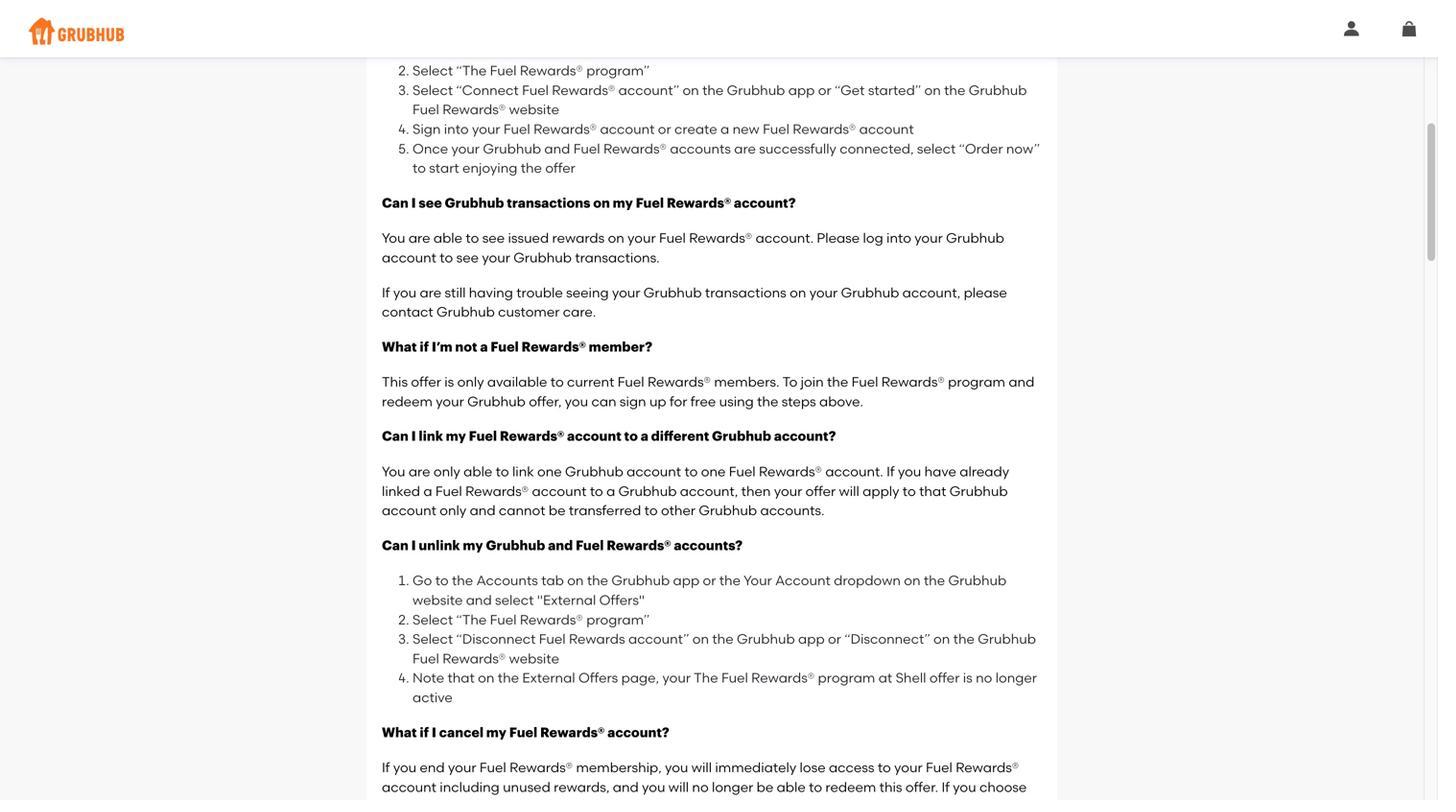 Task type: describe. For each thing, give the bounding box(es) containing it.
1 select from the top
[[413, 62, 453, 79]]

into inside go to the accounts tab on the grubhub app or your account dropdown on the grubhub website and select "external offers" select "the fuel rewards® program" select "connect fuel rewards® account" on the grubhub app or "get started" on the grubhub fuel rewards® website sign into your fuel rewards® account or create a new fuel rewards® account once your grubhub and fuel rewards® accounts are successfully connected, select "order now" to start enjoying the offer
[[444, 121, 469, 137]]

can i link my fuel rewards® account to a different grubhub account?
[[382, 430, 837, 444]]

can for can i link my fuel rewards® account to a different grubhub account?
[[382, 430, 409, 444]]

into inside you are able to see issued rewards on your fuel rewards® account. please log into your grubhub account to see your grubhub transactions.
[[887, 230, 912, 246]]

care.
[[563, 304, 596, 320]]

offer inside go to the accounts tab on the grubhub app or your account dropdown on the grubhub website and select "external offers" select "the fuel rewards® program" select "connect fuel rewards® account" on the grubhub app or "get started" on the grubhub fuel rewards® website sign into your fuel rewards® account or create a new fuel rewards® account once your grubhub and fuel rewards® accounts are successfully connected, select "order now" to start enjoying the offer
[[546, 160, 576, 176]]

"the inside go to the accounts tab on the grubhub app or the your account dropdown on the grubhub website and select "external offers" select "the fuel rewards® program" select "disconnect fuel rewards account" on the grubhub app or "disconnect" on the grubhub fuel rewards® website note that on the external offers page, your the fuel rewards® program at shell offer is no longer active
[[456, 612, 487, 628]]

what for what if i'm not a fuel rewards® member?
[[382, 341, 417, 354]]

enjoying
[[463, 160, 518, 176]]

shell
[[896, 670, 927, 687]]

trouble
[[517, 284, 563, 301]]

page,
[[622, 670, 660, 687]]

if up relinking
[[942, 779, 950, 796]]

linked
[[382, 483, 420, 499]]

now"
[[1007, 140, 1041, 157]]

unused
[[503, 779, 551, 796]]

at
[[879, 670, 893, 687]]

your down the transactions.
[[612, 284, 641, 301]]

1 vertical spatial only
[[434, 464, 461, 480]]

i for unlink
[[411, 539, 416, 553]]

accounts for "external
[[477, 24, 538, 40]]

current
[[567, 374, 615, 390]]

redeem inside this offer is only available to current fuel rewards® members. to join the fuel rewards® program and redeem your grubhub offer, you can sign up for free using the steps above.
[[382, 393, 433, 410]]

"external inside go to the accounts tab on the grubhub app or your account dropdown on the grubhub website and select "external offers" select "the fuel rewards® program" select "connect fuel rewards® account" on the grubhub app or "get started" on the grubhub fuel rewards® website sign into your fuel rewards® account or create a new fuel rewards® account once your grubhub and fuel rewards® accounts are successfully connected, select "order now" to start enjoying the offer
[[484, 43, 543, 59]]

are inside you are only able to link one grubhub account to one fuel rewards® account. if you have already linked a fuel rewards® account to a grubhub account, then your offer will apply to that grubhub account only and cannot be transferred to other grubhub accounts.
[[409, 464, 431, 480]]

relinking
[[939, 799, 994, 801]]

"get
[[835, 82, 865, 98]]

accounts
[[670, 140, 731, 157]]

you left need
[[662, 799, 685, 801]]

seeing
[[566, 284, 609, 301]]

accounts?
[[674, 539, 743, 553]]

only inside this offer is only available to current fuel rewards® members. to join the fuel rewards® program and redeem your grubhub offer, you can sign up for free using the steps above.
[[458, 374, 484, 390]]

end
[[420, 760, 445, 776]]

able inside you are able to see issued rewards on your fuel rewards® account. please log into your grubhub account to see your grubhub transactions.
[[434, 230, 463, 246]]

please
[[817, 230, 860, 246]]

your inside go to the accounts tab on the grubhub app or the your account dropdown on the grubhub website and select "external offers" select "the fuel rewards® program" select "disconnect fuel rewards account" on the grubhub app or "disconnect" on the grubhub fuel rewards® website note that on the external offers page, your the fuel rewards® program at shell offer is no longer active
[[744, 573, 772, 589]]

immediately
[[715, 760, 797, 776]]

offer inside if you end your fuel rewards® membership, you will immediately lose access to your fuel rewards® account including unused rewards, and you will no longer be able to redeem this offer. if you choose to restart your fuel rewards® membership, you will need to redeem this offer again by relinking yo
[[845, 799, 876, 801]]

including
[[440, 779, 500, 796]]

already
[[960, 464, 1010, 480]]

member?
[[589, 341, 653, 354]]

your inside you are only able to link one grubhub account to one fuel rewards® account. if you have already linked a fuel rewards® account to a grubhub account, then your offer will apply to that grubhub account only and cannot be transferred to other grubhub accounts.
[[774, 483, 803, 499]]

your inside go to the accounts tab on the grubhub app or the your account dropdown on the grubhub website and select "external offers" select "the fuel rewards® program" select "disconnect fuel rewards account" on the grubhub app or "disconnect" on the grubhub fuel rewards® website note that on the external offers page, your the fuel rewards® program at shell offer is no longer active
[[663, 670, 691, 687]]

if left end
[[382, 760, 390, 776]]

offer inside you are only able to link one grubhub account to one fuel rewards® account. if you have already linked a fuel rewards® account to a grubhub account, then your offer will apply to that grubhub account only and cannot be transferred to other grubhub accounts.
[[806, 483, 836, 499]]

above.
[[820, 393, 864, 410]]

can i see grubhub transactions on my fuel rewards® account?
[[382, 197, 796, 210]]

my right 'unlink'
[[463, 539, 483, 553]]

2 horizontal spatial select
[[918, 140, 956, 157]]

2 select from the top
[[413, 82, 453, 98]]

using
[[720, 393, 754, 410]]

1 vertical spatial account?
[[774, 430, 837, 444]]

you inside if you are still having trouble seeing your grubhub transactions on your grubhub account, please contact grubhub customer care.
[[393, 284, 417, 301]]

account, inside you are only able to link one grubhub account to one fuel rewards® account. if you have already linked a fuel rewards® account to a grubhub account, then your offer will apply to that grubhub account only and cannot be transferred to other grubhub accounts.
[[680, 483, 738, 499]]

are inside go to the accounts tab on the grubhub app or your account dropdown on the grubhub website and select "external offers" select "the fuel rewards® program" select "connect fuel rewards® account" on the grubhub app or "get started" on the grubhub fuel rewards® website sign into your fuel rewards® account or create a new fuel rewards® account once your grubhub and fuel rewards® accounts are successfully connected, select "order now" to start enjoying the offer
[[735, 140, 756, 157]]

restart
[[399, 799, 442, 801]]

again
[[879, 799, 917, 801]]

you are only able to link one grubhub account to one fuel rewards® account. if you have already linked a fuel rewards® account to a grubhub account, then your offer will apply to that grubhub account only and cannot be transferred to other grubhub accounts.
[[382, 464, 1010, 519]]

if you end your fuel rewards® membership, you will immediately lose access to your fuel rewards® account including unused rewards, and you will no longer be able to redeem this offer. if you choose to restart your fuel rewards® membership, you will need to redeem this offer again by relinking yo
[[382, 760, 1027, 801]]

rewards,
[[554, 779, 610, 796]]

account. inside you are able to see issued rewards on your fuel rewards® account. please log into your grubhub account to see your grubhub transactions.
[[756, 230, 814, 246]]

will inside you are only able to link one grubhub account to one fuel rewards® account. if you have already linked a fuel rewards® account to a grubhub account, then your offer will apply to that grubhub account only and cannot be transferred to other grubhub accounts.
[[839, 483, 860, 499]]

0 vertical spatial transactions
[[507, 197, 591, 210]]

i left cancel
[[432, 726, 437, 740]]

transferred
[[569, 503, 642, 519]]

free
[[691, 393, 716, 410]]

your down including
[[445, 799, 473, 801]]

2 horizontal spatial see
[[483, 230, 505, 246]]

0 vertical spatial see
[[419, 197, 442, 210]]

what for what if i cancel my fuel rewards® account?
[[382, 726, 417, 740]]

customer
[[498, 304, 560, 320]]

offers" inside go to the accounts tab on the grubhub app or your account dropdown on the grubhub website and select "external offers" select "the fuel rewards® program" select "connect fuel rewards® account" on the grubhub app or "get started" on the grubhub fuel rewards® website sign into your fuel rewards® account or create a new fuel rewards® account once your grubhub and fuel rewards® accounts are successfully connected, select "order now" to start enjoying the offer
[[546, 43, 592, 59]]

by
[[920, 799, 936, 801]]

if for i'm
[[420, 341, 429, 354]]

your right log
[[915, 230, 943, 246]]

can for can i unlink my grubhub and fuel rewards® accounts?
[[382, 539, 409, 553]]

0 vertical spatial link
[[419, 430, 443, 444]]

cannot
[[499, 503, 546, 519]]

and inside if you end your fuel rewards® membership, you will immediately lose access to your fuel rewards® account including unused rewards, and you will no longer be able to redeem this offer. if you choose to restart your fuel rewards® membership, you will need to redeem this offer again by relinking yo
[[613, 779, 639, 796]]

your up offer.
[[895, 760, 923, 776]]

go for go to the accounts tab on the grubhub app or the your account dropdown on the grubhub website and select "external offers" select "the fuel rewards® program" select "disconnect fuel rewards account" on the grubhub app or "disconnect" on the grubhub fuel rewards® website note that on the external offers page, your the fuel rewards® program at shell offer is no longer active
[[413, 573, 432, 589]]

2 vertical spatial account?
[[608, 726, 670, 740]]

that inside you are only able to link one grubhub account to one fuel rewards® account. if you have already linked a fuel rewards® account to a grubhub account, then your offer will apply to that grubhub account only and cannot be transferred to other grubhub accounts.
[[920, 483, 947, 499]]

you for you are only able to link one grubhub account to one fuel rewards® account. if you have already linked a fuel rewards® account to a grubhub account, then your offer will apply to that grubhub account only and cannot be transferred to other grubhub accounts.
[[382, 464, 406, 480]]

create
[[675, 121, 718, 137]]

offer inside this offer is only available to current fuel rewards® members. to join the fuel rewards® program and redeem your grubhub offer, you can sign up for free using the steps above.
[[411, 374, 441, 390]]

1 vertical spatial this
[[819, 799, 842, 801]]

2 vertical spatial only
[[440, 503, 467, 519]]

access
[[829, 760, 875, 776]]

account" inside go to the accounts tab on the grubhub app or the your account dropdown on the grubhub website and select "external offers" select "the fuel rewards® program" select "disconnect fuel rewards account" on the grubhub app or "disconnect" on the grubhub fuel rewards® website note that on the external offers page, your the fuel rewards® program at shell offer is no longer active
[[629, 631, 690, 648]]

account inside you are able to see issued rewards on your fuel rewards® account. please log into your grubhub account to see your grubhub transactions.
[[382, 250, 437, 266]]

having
[[469, 284, 513, 301]]

still
[[445, 284, 466, 301]]

1 vertical spatial redeem
[[826, 779, 877, 796]]

0 vertical spatial select
[[442, 43, 481, 59]]

then
[[742, 483, 771, 499]]

you for you are able to see issued rewards on your fuel rewards® account. please log into your grubhub account to see your grubhub transactions.
[[382, 230, 406, 246]]

to inside go to the accounts tab on the grubhub app or the your account dropdown on the grubhub website and select "external offers" select "the fuel rewards® program" select "disconnect fuel rewards account" on the grubhub app or "disconnect" on the grubhub fuel rewards® website note that on the external offers page, your the fuel rewards® program at shell offer is no longer active
[[435, 573, 449, 589]]

your inside go to the accounts tab on the grubhub app or your account dropdown on the grubhub website and select "external offers" select "the fuel rewards® program" select "connect fuel rewards® account" on the grubhub app or "get started" on the grubhub fuel rewards® website sign into your fuel rewards® account or create a new fuel rewards® account once your grubhub and fuel rewards® accounts are successfully connected, select "order now" to start enjoying the offer
[[719, 24, 748, 40]]

if inside if you are still having trouble seeing your grubhub transactions on your grubhub account, please contact grubhub customer care.
[[382, 284, 390, 301]]

the
[[694, 670, 719, 687]]

if inside you are only able to link one grubhub account to one fuel rewards® account. if you have already linked a fuel rewards® account to a grubhub account, then your offer will apply to that grubhub account only and cannot be transferred to other grubhub accounts.
[[887, 464, 895, 480]]

your up including
[[448, 760, 477, 776]]

go for go to the accounts tab on the grubhub app or your account dropdown on the grubhub website and select "external offers" select "the fuel rewards® program" select "connect fuel rewards® account" on the grubhub app or "get started" on the grubhub fuel rewards® website sign into your fuel rewards® account or create a new fuel rewards® account once your grubhub and fuel rewards® accounts are successfully connected, select "order now" to start enjoying the offer
[[413, 24, 432, 40]]

successfully
[[760, 140, 837, 157]]

to inside this offer is only available to current fuel rewards® members. to join the fuel rewards® program and redeem your grubhub offer, you can sign up for free using the steps above.
[[551, 374, 564, 390]]

join
[[801, 374, 824, 390]]

available
[[488, 374, 548, 390]]

fuel inside you are able to see issued rewards on your fuel rewards® account. please log into your grubhub account to see your grubhub transactions.
[[659, 230, 686, 246]]

i'm
[[432, 341, 453, 354]]

you inside you are only able to link one grubhub account to one fuel rewards® account. if you have already linked a fuel rewards® account to a grubhub account, then your offer will apply to that grubhub account only and cannot be transferred to other grubhub accounts.
[[898, 464, 922, 480]]

different
[[651, 430, 710, 444]]

offers" inside go to the accounts tab on the grubhub app or the your account dropdown on the grubhub website and select "external offers" select "the fuel rewards® program" select "disconnect fuel rewards account" on the grubhub app or "disconnect" on the grubhub fuel rewards® website note that on the external offers page, your the fuel rewards® program at shell offer is no longer active
[[600, 592, 645, 609]]

this
[[382, 374, 408, 390]]

accounts for select
[[477, 573, 538, 589]]

your down please
[[810, 284, 838, 301]]

cancel
[[439, 726, 484, 740]]

rewards
[[552, 230, 605, 246]]

select inside go to the accounts tab on the grubhub app or the your account dropdown on the grubhub website and select "external offers" select "the fuel rewards® program" select "disconnect fuel rewards account" on the grubhub app or "disconnect" on the grubhub fuel rewards® website note that on the external offers page, your the fuel rewards® program at shell offer is no longer active
[[495, 592, 534, 609]]

sign
[[620, 393, 647, 410]]

"disconnect"
[[845, 631, 931, 648]]

lose
[[800, 760, 826, 776]]

a right not in the top left of the page
[[480, 341, 488, 354]]

contact
[[382, 304, 434, 320]]

and inside you are only able to link one grubhub account to one fuel rewards® account. if you have already linked a fuel rewards® account to a grubhub account, then your offer will apply to that grubhub account only and cannot be transferred to other grubhub accounts.
[[470, 503, 496, 519]]

longer inside go to the accounts tab on the grubhub app or the your account dropdown on the grubhub website and select "external offers" select "the fuel rewards® program" select "disconnect fuel rewards account" on the grubhub app or "disconnect" on the grubhub fuel rewards® website note that on the external offers page, your the fuel rewards® program at shell offer is no longer active
[[996, 670, 1038, 687]]

you up relinking
[[953, 779, 977, 796]]

i for link
[[411, 430, 416, 444]]

log
[[863, 230, 884, 246]]

be inside if you end your fuel rewards® membership, you will immediately lose access to your fuel rewards® account including unused rewards, and you will no longer be able to redeem this offer. if you choose to restart your fuel rewards® membership, you will need to redeem this offer again by relinking yo
[[757, 779, 774, 796]]

account inside if you end your fuel rewards® membership, you will immediately lose access to your fuel rewards® account including unused rewards, and you will no longer be able to redeem this offer. if you choose to restart your fuel rewards® membership, you will need to redeem this offer again by relinking yo
[[382, 779, 437, 796]]

account
[[776, 573, 831, 589]]

dropdown inside go to the accounts tab on the grubhub app or the your account dropdown on the grubhub website and select "external offers" select "the fuel rewards® program" select "disconnect fuel rewards account" on the grubhub app or "disconnect" on the grubhub fuel rewards® website note that on the external offers page, your the fuel rewards® program at shell offer is no longer active
[[834, 573, 901, 589]]

2 one from the left
[[701, 464, 726, 480]]

offers
[[579, 670, 618, 687]]

1 horizontal spatial this
[[880, 779, 903, 796]]

offer inside go to the accounts tab on the grubhub app or the your account dropdown on the grubhub website and select "external offers" select "the fuel rewards® program" select "disconnect fuel rewards account" on the grubhub app or "disconnect" on the grubhub fuel rewards® website note that on the external offers page, your the fuel rewards® program at shell offer is no longer active
[[930, 670, 960, 687]]

to
[[783, 374, 798, 390]]

account" inside go to the accounts tab on the grubhub app or your account dropdown on the grubhub website and select "external offers" select "the fuel rewards® program" select "connect fuel rewards® account" on the grubhub app or "get started" on the grubhub fuel rewards® website sign into your fuel rewards® account or create a new fuel rewards® account once your grubhub and fuel rewards® accounts are successfully connected, select "order now" to start enjoying the offer
[[619, 82, 680, 98]]

have
[[925, 464, 957, 480]]

longer inside if you end your fuel rewards® membership, you will immediately lose access to your fuel rewards® account including unused rewards, and you will no longer be able to redeem this offer. if you choose to restart your fuel rewards® membership, you will need to redeem this offer again by relinking yo
[[712, 779, 754, 796]]

and inside go to the accounts tab on the grubhub app or the your account dropdown on the grubhub website and select "external offers" select "the fuel rewards® program" select "disconnect fuel rewards account" on the grubhub app or "disconnect" on the grubhub fuel rewards® website note that on the external offers page, your the fuel rewards® program at shell offer is no longer active
[[466, 592, 492, 609]]

accounts.
[[761, 503, 825, 519]]



Task type: locate. For each thing, give the bounding box(es) containing it.
if left i'm
[[420, 341, 429, 354]]

1 vertical spatial select
[[918, 140, 956, 157]]

grubhub logo image
[[29, 12, 125, 50]]

see down the start
[[419, 197, 442, 210]]

link inside you are only able to link one grubhub account to one fuel rewards® account. if you have already linked a fuel rewards® account to a grubhub account, then your offer will apply to that grubhub account only and cannot be transferred to other grubhub accounts.
[[513, 464, 534, 480]]

offer right this
[[411, 374, 441, 390]]

tab inside go to the accounts tab on the grubhub app or your account dropdown on the grubhub website and select "external offers" select "the fuel rewards® program" select "connect fuel rewards® account" on the grubhub app or "get started" on the grubhub fuel rewards® website sign into your fuel rewards® account or create a new fuel rewards® account once your grubhub and fuel rewards® accounts are successfully connected, select "order now" to start enjoying the offer
[[542, 24, 564, 40]]

1 vertical spatial what
[[382, 726, 417, 740]]

go to the accounts tab on the grubhub app or your account dropdown on the grubhub website and select "external offers" select "the fuel rewards® program" select "connect fuel rewards® account" on the grubhub app or "get started" on the grubhub fuel rewards® website sign into your fuel rewards® account or create a new fuel rewards® account once your grubhub and fuel rewards® accounts are successfully connected, select "order now" to start enjoying the offer
[[413, 24, 1041, 176]]

2 horizontal spatial redeem
[[826, 779, 877, 796]]

choose
[[980, 779, 1027, 796]]

this up again
[[880, 779, 903, 796]]

0 vertical spatial your
[[719, 24, 748, 40]]

one down different
[[701, 464, 726, 480]]

0 vertical spatial account"
[[619, 82, 680, 98]]

my up the transactions.
[[613, 197, 633, 210]]

and
[[413, 43, 439, 59], [545, 140, 571, 157], [1009, 374, 1035, 390], [470, 503, 496, 519], [548, 539, 573, 553], [466, 592, 492, 609], [613, 779, 639, 796]]

see
[[419, 197, 442, 210], [483, 230, 505, 246], [457, 250, 479, 266]]

1 horizontal spatial redeem
[[765, 799, 816, 801]]

link up cannot
[[513, 464, 534, 480]]

a left different
[[641, 430, 649, 444]]

0 horizontal spatial transactions
[[507, 197, 591, 210]]

1 vertical spatial link
[[513, 464, 534, 480]]

once
[[413, 140, 448, 157]]

1 vertical spatial account,
[[680, 483, 738, 499]]

my
[[613, 197, 633, 210], [446, 430, 466, 444], [463, 539, 483, 553], [486, 726, 507, 740]]

is inside go to the accounts tab on the grubhub app or the your account dropdown on the grubhub website and select "external offers" select "the fuel rewards® program" select "disconnect fuel rewards account" on the grubhub app or "disconnect" on the grubhub fuel rewards® website note that on the external offers page, your the fuel rewards® program at shell offer is no longer active
[[963, 670, 973, 687]]

you up contact
[[382, 230, 406, 246]]

1 horizontal spatial be
[[757, 779, 774, 796]]

app
[[673, 24, 700, 40], [789, 82, 815, 98], [673, 573, 700, 589], [799, 631, 825, 648]]

1 if from the top
[[420, 341, 429, 354]]

program inside this offer is only available to current fuel rewards® members. to join the fuel rewards® program and redeem your grubhub offer, you can sign up for free using the steps above.
[[949, 374, 1006, 390]]

dropdown up "get
[[809, 24, 876, 40]]

1 you from the top
[[382, 230, 406, 246]]

is
[[445, 374, 454, 390], [963, 670, 973, 687]]

1 what from the top
[[382, 341, 417, 354]]

if you are still having trouble seeing your grubhub transactions on your grubhub account, please contact grubhub customer care.
[[382, 284, 1008, 320]]

1 accounts from the top
[[477, 24, 538, 40]]

0 horizontal spatial be
[[549, 503, 566, 519]]

2 vertical spatial redeem
[[765, 799, 816, 801]]

0 horizontal spatial account.
[[756, 230, 814, 246]]

offers"
[[546, 43, 592, 59], [600, 592, 645, 609]]

0 vertical spatial account,
[[903, 284, 961, 301]]

0 vertical spatial that
[[920, 483, 947, 499]]

2 horizontal spatial able
[[777, 779, 806, 796]]

members.
[[714, 374, 780, 390]]

link up linked
[[419, 430, 443, 444]]

transactions down you are able to see issued rewards on your fuel rewards® account. please log into your grubhub account to see your grubhub transactions.
[[705, 284, 787, 301]]

account, inside if you are still having trouble seeing your grubhub transactions on your grubhub account, please contact grubhub customer care.
[[903, 284, 961, 301]]

transactions up issued
[[507, 197, 591, 210]]

"external up "connect
[[484, 43, 543, 59]]

0 vertical spatial only
[[458, 374, 484, 390]]

are inside you are able to see issued rewards on your fuel rewards® account. please log into your grubhub account to see your grubhub transactions.
[[409, 230, 431, 246]]

2 go from the top
[[413, 573, 432, 589]]

accounts inside go to the accounts tab on the grubhub app or your account dropdown on the grubhub website and select "external offers" select "the fuel rewards® program" select "connect fuel rewards® account" on the grubhub app or "get started" on the grubhub fuel rewards® website sign into your fuel rewards® account or create a new fuel rewards® account once your grubhub and fuel rewards® accounts are successfully connected, select "order now" to start enjoying the offer
[[477, 24, 538, 40]]

2 can from the top
[[382, 430, 409, 444]]

"connect
[[456, 82, 519, 98]]

1 vertical spatial accounts
[[477, 573, 538, 589]]

0 vertical spatial accounts
[[477, 24, 538, 40]]

0 vertical spatial offers"
[[546, 43, 592, 59]]

1 vertical spatial program
[[818, 670, 876, 687]]

"the up "connect
[[456, 62, 487, 79]]

accounts
[[477, 24, 538, 40], [477, 573, 538, 589]]

"disconnect
[[456, 631, 536, 648]]

0 horizontal spatial is
[[445, 374, 454, 390]]

1 vertical spatial longer
[[712, 779, 754, 796]]

account. up apply
[[826, 464, 884, 480]]

0 horizontal spatial link
[[419, 430, 443, 444]]

steps
[[782, 393, 817, 410]]

1 horizontal spatial account,
[[903, 284, 961, 301]]

0 vertical spatial this
[[880, 779, 903, 796]]

membership, up rewards,
[[576, 760, 662, 776]]

you left immediately
[[665, 760, 689, 776]]

0 horizontal spatial offers"
[[546, 43, 592, 59]]

grubhub
[[612, 24, 670, 40], [924, 24, 982, 40], [727, 82, 786, 98], [969, 82, 1028, 98], [483, 140, 541, 157], [445, 197, 504, 210], [947, 230, 1005, 246], [514, 250, 572, 266], [644, 284, 702, 301], [841, 284, 900, 301], [437, 304, 495, 320], [468, 393, 526, 410], [712, 430, 772, 444], [565, 464, 624, 480], [619, 483, 677, 499], [950, 483, 1008, 499], [699, 503, 757, 519], [486, 539, 546, 553], [612, 573, 670, 589], [949, 573, 1007, 589], [737, 631, 795, 648], [978, 631, 1037, 648]]

1 vertical spatial "the
[[456, 612, 487, 628]]

what if i'm not a fuel rewards® member?
[[382, 341, 653, 354]]

"the up ""disconnect"
[[456, 612, 487, 628]]

0 horizontal spatial select
[[442, 43, 481, 59]]

account, left 'please' on the right top of page
[[903, 284, 961, 301]]

i for see
[[411, 197, 416, 210]]

"external up the "rewards" in the left bottom of the page
[[537, 592, 596, 609]]

you up contact
[[393, 284, 417, 301]]

are left still
[[420, 284, 442, 301]]

transactions inside if you are still having trouble seeing your grubhub transactions on your grubhub account, please contact grubhub customer care.
[[705, 284, 787, 301]]

0 horizontal spatial see
[[419, 197, 442, 210]]

to
[[435, 24, 449, 40], [413, 160, 426, 176], [466, 230, 479, 246], [440, 250, 453, 266], [551, 374, 564, 390], [624, 430, 638, 444], [496, 464, 509, 480], [685, 464, 698, 480], [590, 483, 604, 499], [903, 483, 916, 499], [645, 503, 658, 519], [435, 573, 449, 589], [878, 760, 892, 776], [809, 779, 823, 796], [382, 799, 395, 801], [749, 799, 762, 801]]

program up "already"
[[949, 374, 1006, 390]]

0 vertical spatial if
[[420, 341, 429, 354]]

i
[[411, 197, 416, 210], [411, 430, 416, 444], [411, 539, 416, 553], [432, 726, 437, 740]]

program
[[949, 374, 1006, 390], [818, 670, 876, 687]]

0 vertical spatial membership,
[[576, 760, 662, 776]]

2 if from the top
[[420, 726, 429, 740]]

offer,
[[529, 393, 562, 410]]

1 vertical spatial into
[[887, 230, 912, 246]]

account, up the other
[[680, 483, 738, 499]]

1 vertical spatial able
[[464, 464, 493, 480]]

is down i'm
[[445, 374, 454, 390]]

"the
[[456, 62, 487, 79], [456, 612, 487, 628]]

if up end
[[420, 726, 429, 740]]

your down "connect
[[472, 121, 501, 137]]

not
[[455, 341, 478, 354]]

dropdown up "disconnect"
[[834, 573, 901, 589]]

program left at
[[818, 670, 876, 687]]

a up 'transferred'
[[607, 483, 616, 499]]

small image
[[1402, 21, 1418, 36]]

redeem down lose
[[765, 799, 816, 801]]

account? down page,
[[608, 726, 670, 740]]

0 vertical spatial dropdown
[[809, 24, 876, 40]]

can
[[592, 393, 617, 410]]

1 can from the top
[[382, 197, 409, 210]]

3 select from the top
[[413, 612, 453, 628]]

0 vertical spatial account?
[[734, 197, 796, 210]]

be down immediately
[[757, 779, 774, 796]]

1 vertical spatial program"
[[587, 612, 650, 628]]

into right log
[[887, 230, 912, 246]]

your up having
[[482, 250, 511, 266]]

that right note
[[448, 670, 475, 687]]

small image
[[1345, 21, 1360, 36]]

i up linked
[[411, 430, 416, 444]]

accounts up ""disconnect"
[[477, 573, 538, 589]]

2 program" from the top
[[587, 612, 650, 628]]

1 horizontal spatial no
[[976, 670, 993, 687]]

are up linked
[[409, 464, 431, 480]]

you right rewards,
[[642, 779, 666, 796]]

are down the start
[[409, 230, 431, 246]]

offer up can i see grubhub transactions on my fuel rewards® account?
[[546, 160, 576, 176]]

will
[[839, 483, 860, 499], [692, 760, 712, 776], [669, 779, 689, 796], [689, 799, 709, 801]]

program"
[[587, 62, 650, 79], [587, 612, 650, 628]]

accounts inside go to the accounts tab on the grubhub app or the your account dropdown on the grubhub website and select "external offers" select "the fuel rewards® program" select "disconnect fuel rewards account" on the grubhub app or "disconnect" on the grubhub fuel rewards® website note that on the external offers page, your the fuel rewards® program at shell offer is no longer active
[[477, 573, 538, 589]]

longer
[[996, 670, 1038, 687], [712, 779, 754, 796]]

program" inside go to the accounts tab on the grubhub app or your account dropdown on the grubhub website and select "external offers" select "the fuel rewards® program" select "connect fuel rewards® account" on the grubhub app or "get started" on the grubhub fuel rewards® website sign into your fuel rewards® account or create a new fuel rewards® account once your grubhub and fuel rewards® accounts are successfully connected, select "order now" to start enjoying the offer
[[587, 62, 650, 79]]

offer right shell
[[930, 670, 960, 687]]

able inside if you end your fuel rewards® membership, you will immediately lose access to your fuel rewards® account including unused rewards, and you will no longer be able to redeem this offer. if you choose to restart your fuel rewards® membership, you will need to redeem this offer again by relinking yo
[[777, 779, 806, 796]]

0 vertical spatial program"
[[587, 62, 650, 79]]

see left issued
[[483, 230, 505, 246]]

your up the transactions.
[[628, 230, 656, 246]]

select up "connect
[[442, 43, 481, 59]]

"order
[[960, 140, 1004, 157]]

1 horizontal spatial program
[[949, 374, 1006, 390]]

0 horizontal spatial redeem
[[382, 393, 433, 410]]

1 "the from the top
[[456, 62, 487, 79]]

need
[[712, 799, 745, 801]]

2 vertical spatial able
[[777, 779, 806, 796]]

that
[[920, 483, 947, 499], [448, 670, 475, 687]]

1 horizontal spatial is
[[963, 670, 973, 687]]

a left new
[[721, 121, 730, 137]]

1 vertical spatial be
[[757, 779, 774, 796]]

account" up create
[[619, 82, 680, 98]]

start
[[429, 160, 459, 176]]

offer down access
[[845, 799, 876, 801]]

other
[[661, 503, 696, 519]]

a inside go to the accounts tab on the grubhub app or your account dropdown on the grubhub website and select "external offers" select "the fuel rewards® program" select "connect fuel rewards® account" on the grubhub app or "get started" on the grubhub fuel rewards® website sign into your fuel rewards® account or create a new fuel rewards® account once your grubhub and fuel rewards® accounts are successfully connected, select "order now" to start enjoying the offer
[[721, 121, 730, 137]]

you left have
[[898, 464, 922, 480]]

0 vertical spatial "the
[[456, 62, 487, 79]]

note
[[413, 670, 445, 687]]

offer up accounts.
[[806, 483, 836, 499]]

account. inside you are only able to link one grubhub account to one fuel rewards® account. if you have already linked a fuel rewards® account to a grubhub account, then your offer will apply to that grubhub account only and cannot be transferred to other grubhub accounts.
[[826, 464, 884, 480]]

account" up page,
[[629, 631, 690, 648]]

1 vertical spatial no
[[692, 779, 709, 796]]

redeem down this
[[382, 393, 433, 410]]

can i unlink my grubhub and fuel rewards® accounts?
[[382, 539, 743, 553]]

your up the start
[[452, 140, 480, 157]]

1 vertical spatial "external
[[537, 592, 596, 609]]

accounts up "connect
[[477, 24, 538, 40]]

1 vertical spatial that
[[448, 670, 475, 687]]

0 vertical spatial "external
[[484, 43, 543, 59]]

dropdown inside go to the accounts tab on the grubhub app or your account dropdown on the grubhub website and select "external offers" select "the fuel rewards® program" select "connect fuel rewards® account" on the grubhub app or "get started" on the grubhub fuel rewards® website sign into your fuel rewards® account or create a new fuel rewards® account once your grubhub and fuel rewards® accounts are successfully connected, select "order now" to start enjoying the offer
[[809, 24, 876, 40]]

0 horizontal spatial account,
[[680, 483, 738, 499]]

2 what from the top
[[382, 726, 417, 740]]

account? down successfully
[[734, 197, 796, 210]]

1 horizontal spatial transactions
[[705, 284, 787, 301]]

0 vertical spatial into
[[444, 121, 469, 137]]

0 horizontal spatial this
[[819, 799, 842, 801]]

1 vertical spatial your
[[744, 573, 772, 589]]

your
[[719, 24, 748, 40], [744, 573, 772, 589]]

you up linked
[[382, 464, 406, 480]]

redeem down access
[[826, 779, 877, 796]]

1 vertical spatial membership,
[[573, 799, 659, 801]]

"the inside go to the accounts tab on the grubhub app or your account dropdown on the grubhub website and select "external offers" select "the fuel rewards® program" select "connect fuel rewards® account" on the grubhub app or "get started" on the grubhub fuel rewards® website sign into your fuel rewards® account or create a new fuel rewards® account once your grubhub and fuel rewards® accounts are successfully connected, select "order now" to start enjoying the offer
[[456, 62, 487, 79]]

is right shell
[[963, 670, 973, 687]]

offer.
[[906, 779, 939, 796]]

select
[[413, 62, 453, 79], [413, 82, 453, 98], [413, 612, 453, 628], [413, 631, 453, 648]]

i left 'unlink'
[[411, 539, 416, 553]]

up
[[650, 393, 667, 410]]

you inside you are able to see issued rewards on your fuel rewards® account. please log into your grubhub account to see your grubhub transactions.
[[382, 230, 406, 246]]

account.
[[756, 230, 814, 246], [826, 464, 884, 480]]

1 horizontal spatial select
[[495, 592, 534, 609]]

are down new
[[735, 140, 756, 157]]

can for can i see grubhub transactions on my fuel rewards® account?
[[382, 197, 409, 210]]

your down i'm
[[436, 393, 464, 410]]

rewards®
[[520, 62, 584, 79], [552, 82, 616, 98], [443, 101, 506, 118], [534, 121, 597, 137], [793, 121, 857, 137], [604, 140, 667, 157], [667, 197, 732, 210], [689, 230, 753, 246], [522, 341, 586, 354], [648, 374, 711, 390], [882, 374, 945, 390], [500, 430, 565, 444], [759, 464, 823, 480], [466, 483, 529, 499], [607, 539, 672, 553], [520, 612, 584, 628], [443, 651, 506, 667], [752, 670, 815, 687], [540, 726, 605, 740], [510, 760, 573, 776], [956, 760, 1020, 776], [506, 799, 570, 801]]

0 vertical spatial is
[[445, 374, 454, 390]]

0 horizontal spatial into
[[444, 121, 469, 137]]

my right cancel
[[486, 726, 507, 740]]

see up still
[[457, 250, 479, 266]]

1 horizontal spatial see
[[457, 250, 479, 266]]

your inside this offer is only available to current fuel rewards® members. to join the fuel rewards® program and redeem your grubhub offer, you can sign up for free using the steps above.
[[436, 393, 464, 410]]

tab inside go to the accounts tab on the grubhub app or the your account dropdown on the grubhub website and select "external offers" select "the fuel rewards® program" select "disconnect fuel rewards account" on the grubhub app or "disconnect" on the grubhub fuel rewards® website note that on the external offers page, your the fuel rewards® program at shell offer is no longer active
[[542, 573, 564, 589]]

only
[[458, 374, 484, 390], [434, 464, 461, 480], [440, 503, 467, 519]]

is inside this offer is only available to current fuel rewards® members. to join the fuel rewards® program and redeem your grubhub offer, you can sign up for free using the steps above.
[[445, 374, 454, 390]]

and inside this offer is only available to current fuel rewards® members. to join the fuel rewards® program and redeem your grubhub offer, you can sign up for free using the steps above.
[[1009, 374, 1035, 390]]

account? down steps
[[774, 430, 837, 444]]

4 select from the top
[[413, 631, 453, 648]]

0 vertical spatial longer
[[996, 670, 1038, 687]]

0 horizontal spatial no
[[692, 779, 709, 796]]

program" inside go to the accounts tab on the grubhub app or the your account dropdown on the grubhub website and select "external offers" select "the fuel rewards® program" select "disconnect fuel rewards account" on the grubhub app or "disconnect" on the grubhub fuel rewards® website note that on the external offers page, your the fuel rewards® program at shell offer is no longer active
[[587, 612, 650, 628]]

1 vertical spatial offers"
[[600, 592, 645, 609]]

1 horizontal spatial into
[[887, 230, 912, 246]]

tab
[[542, 24, 564, 40], [542, 573, 564, 589]]

be right cannot
[[549, 503, 566, 519]]

are inside if you are still having trouble seeing your grubhub transactions on your grubhub account, please contact grubhub customer care.
[[420, 284, 442, 301]]

0 vertical spatial account.
[[756, 230, 814, 246]]

1 vertical spatial if
[[420, 726, 429, 740]]

you are able to see issued rewards on your fuel rewards® account. please log into your grubhub account to see your grubhub transactions.
[[382, 230, 1005, 266]]

0 horizontal spatial one
[[538, 464, 562, 480]]

you down current at the top of page
[[565, 393, 589, 410]]

account,
[[903, 284, 961, 301], [680, 483, 738, 499]]

2 tab from the top
[[542, 573, 564, 589]]

into right sign
[[444, 121, 469, 137]]

0 vertical spatial tab
[[542, 24, 564, 40]]

my down not in the top left of the page
[[446, 430, 466, 444]]

transactions.
[[575, 250, 660, 266]]

on inside you are able to see issued rewards on your fuel rewards® account. please log into your grubhub account to see your grubhub transactions.
[[608, 230, 625, 246]]

select left ""order" on the right top
[[918, 140, 956, 157]]

what down active
[[382, 726, 417, 740]]

if
[[420, 341, 429, 354], [420, 726, 429, 740]]

your up accounts.
[[774, 483, 803, 499]]

what if i cancel my fuel rewards® account?
[[382, 726, 670, 740]]

1 vertical spatial is
[[963, 670, 973, 687]]

1 horizontal spatial offers"
[[600, 592, 645, 609]]

2 you from the top
[[382, 464, 406, 480]]

go inside go to the accounts tab on the grubhub app or the your account dropdown on the grubhub website and select "external offers" select "the fuel rewards® program" select "disconnect fuel rewards account" on the grubhub app or "disconnect" on the grubhub fuel rewards® website note that on the external offers page, your the fuel rewards® program at shell offer is no longer active
[[413, 573, 432, 589]]

dropdown
[[809, 24, 876, 40], [834, 573, 901, 589]]

you
[[393, 284, 417, 301], [565, 393, 589, 410], [898, 464, 922, 480], [393, 760, 417, 776], [665, 760, 689, 776], [642, 779, 666, 796], [953, 779, 977, 796], [662, 799, 685, 801]]

0 vertical spatial go
[[413, 24, 432, 40]]

you left end
[[393, 760, 417, 776]]

external
[[523, 670, 576, 687]]

this down lose
[[819, 799, 842, 801]]

1 vertical spatial account"
[[629, 631, 690, 648]]

your left the
[[663, 670, 691, 687]]

tab for offers"
[[542, 24, 564, 40]]

2 vertical spatial can
[[382, 539, 409, 553]]

go to the accounts tab on the grubhub app or the your account dropdown on the grubhub website and select "external offers" select "the fuel rewards® program" select "disconnect fuel rewards account" on the grubhub app or "disconnect" on the grubhub fuel rewards® website note that on the external offers page, your the fuel rewards® program at shell offer is no longer active
[[413, 573, 1038, 706]]

you inside you are only able to link one grubhub account to one fuel rewards® account. if you have already linked a fuel rewards® account to a grubhub account, then your offer will apply to that grubhub account only and cannot be transferred to other grubhub accounts.
[[382, 464, 406, 480]]

rewards® inside you are able to see issued rewards on your fuel rewards® account. please log into your grubhub account to see your grubhub transactions.
[[689, 230, 753, 246]]

sign
[[413, 121, 441, 137]]

if up contact
[[382, 284, 390, 301]]

1 horizontal spatial one
[[701, 464, 726, 480]]

started"
[[869, 82, 922, 98]]

1 vertical spatial transactions
[[705, 284, 787, 301]]

go inside go to the accounts tab on the grubhub app or your account dropdown on the grubhub website and select "external offers" select "the fuel rewards® program" select "connect fuel rewards® account" on the grubhub app or "get started" on the grubhub fuel rewards® website sign into your fuel rewards® account or create a new fuel rewards® account once your grubhub and fuel rewards® accounts are successfully connected, select "order now" to start enjoying the offer
[[413, 24, 432, 40]]

connected,
[[840, 140, 914, 157]]

0 vertical spatial you
[[382, 230, 406, 246]]

0 vertical spatial can
[[382, 197, 409, 210]]

1 tab from the top
[[542, 24, 564, 40]]

2 vertical spatial see
[[457, 250, 479, 266]]

0 vertical spatial be
[[549, 503, 566, 519]]

0 vertical spatial what
[[382, 341, 417, 354]]

1 vertical spatial go
[[413, 573, 432, 589]]

2 accounts from the top
[[477, 573, 538, 589]]

0 vertical spatial program
[[949, 374, 1006, 390]]

rewards
[[569, 631, 625, 648]]

be inside you are only able to link one grubhub account to one fuel rewards® account. if you have already linked a fuel rewards® account to a grubhub account, then your offer will apply to that grubhub account only and cannot be transferred to other grubhub accounts.
[[549, 503, 566, 519]]

no inside if you end your fuel rewards® membership, you will immediately lose access to your fuel rewards® account including unused rewards, and you will no longer be able to redeem this offer. if you choose to restart your fuel rewards® membership, you will need to redeem this offer again by relinking yo
[[692, 779, 709, 796]]

1 one from the left
[[538, 464, 562, 480]]

account. left please
[[756, 230, 814, 246]]

if
[[382, 284, 390, 301], [887, 464, 895, 480], [382, 760, 390, 776], [942, 779, 950, 796]]

1 vertical spatial dropdown
[[834, 573, 901, 589]]

for
[[670, 393, 688, 410]]

"external inside go to the accounts tab on the grubhub app or the your account dropdown on the grubhub website and select "external offers" select "the fuel rewards® program" select "disconnect fuel rewards account" on the grubhub app or "disconnect" on the grubhub fuel rewards® website note that on the external offers page, your the fuel rewards® program at shell offer is no longer active
[[537, 592, 596, 609]]

select
[[442, 43, 481, 59], [918, 140, 956, 157], [495, 592, 534, 609]]

what up this
[[382, 341, 417, 354]]

please
[[964, 284, 1008, 301]]

tab for "external
[[542, 573, 564, 589]]

active
[[413, 690, 453, 706]]

account
[[751, 24, 806, 40], [600, 121, 655, 137], [860, 121, 914, 137], [382, 250, 437, 266], [567, 430, 622, 444], [627, 464, 682, 480], [532, 483, 587, 499], [382, 503, 437, 519], [382, 779, 437, 796]]

0 horizontal spatial program
[[818, 670, 876, 687]]

able inside you are only able to link one grubhub account to one fuel rewards® account. if you have already linked a fuel rewards® account to a grubhub account, then your offer will apply to that grubhub account only and cannot be transferred to other grubhub accounts.
[[464, 464, 493, 480]]

this offer is only available to current fuel rewards® members. to join the fuel rewards® program and redeem your grubhub offer, you can sign up for free using the steps above.
[[382, 374, 1035, 410]]

if up apply
[[887, 464, 895, 480]]

if for i
[[420, 726, 429, 740]]

0 vertical spatial redeem
[[382, 393, 433, 410]]

one up cannot
[[538, 464, 562, 480]]

3 can from the top
[[382, 539, 409, 553]]

1 horizontal spatial able
[[464, 464, 493, 480]]

i down the once
[[411, 197, 416, 210]]

unlink
[[419, 539, 460, 553]]

0 horizontal spatial that
[[448, 670, 475, 687]]

issued
[[508, 230, 549, 246]]

1 program" from the top
[[587, 62, 650, 79]]

1 vertical spatial you
[[382, 464, 406, 480]]

membership, down rewards,
[[573, 799, 659, 801]]

apply
[[863, 483, 900, 499]]

2 "the from the top
[[456, 612, 487, 628]]

1 vertical spatial can
[[382, 430, 409, 444]]

no inside go to the accounts tab on the grubhub app or the your account dropdown on the grubhub website and select "external offers" select "the fuel rewards® program" select "disconnect fuel rewards account" on the grubhub app or "disconnect" on the grubhub fuel rewards® website note that on the external offers page, your the fuel rewards® program at shell offer is no longer active
[[976, 670, 993, 687]]

new
[[733, 121, 760, 137]]

1 go from the top
[[413, 24, 432, 40]]

that down have
[[920, 483, 947, 499]]

you inside this offer is only available to current fuel rewards® members. to join the fuel rewards® program and redeem your grubhub offer, you can sign up for free using the steps above.
[[565, 393, 589, 410]]

2 vertical spatial select
[[495, 592, 534, 609]]

that inside go to the accounts tab on the grubhub app or the your account dropdown on the grubhub website and select "external offers" select "the fuel rewards® program" select "disconnect fuel rewards account" on the grubhub app or "disconnect" on the grubhub fuel rewards® website note that on the external offers page, your the fuel rewards® program at shell offer is no longer active
[[448, 670, 475, 687]]

on inside if you are still having trouble seeing your grubhub transactions on your grubhub account, please contact grubhub customer care.
[[790, 284, 807, 301]]

0 horizontal spatial able
[[434, 230, 463, 246]]

select up ""disconnect"
[[495, 592, 534, 609]]

grubhub inside this offer is only available to current fuel rewards® members. to join the fuel rewards® program and redeem your grubhub offer, you can sign up for free using the steps above.
[[468, 393, 526, 410]]

1 horizontal spatial that
[[920, 483, 947, 499]]

0 vertical spatial no
[[976, 670, 993, 687]]

a
[[721, 121, 730, 137], [480, 341, 488, 354], [641, 430, 649, 444], [424, 483, 432, 499], [607, 483, 616, 499]]

program inside go to the accounts tab on the grubhub app or the your account dropdown on the grubhub website and select "external offers" select "the fuel rewards® program" select "disconnect fuel rewards account" on the grubhub app or "disconnect" on the grubhub fuel rewards® website note that on the external offers page, your the fuel rewards® program at shell offer is no longer active
[[818, 670, 876, 687]]

website
[[985, 24, 1035, 40], [509, 101, 560, 118], [413, 592, 463, 609], [509, 651, 560, 667]]

a right linked
[[424, 483, 432, 499]]

go
[[413, 24, 432, 40], [413, 573, 432, 589]]



Task type: vqa. For each thing, say whether or not it's contained in the screenshot.
the 97
no



